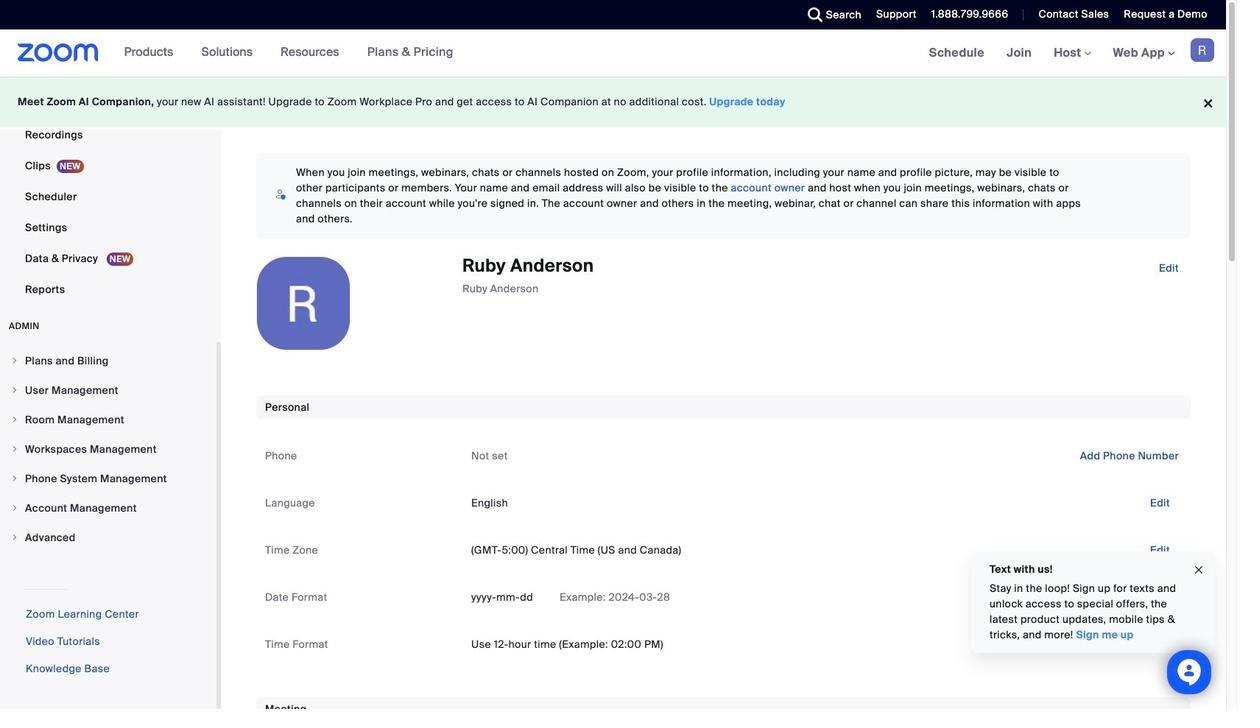 Task type: describe. For each thing, give the bounding box(es) containing it.
2 right image from the top
[[10, 386, 19, 395]]

right image for 4th "menu item" from the bottom of the "admin menu" 'menu'
[[10, 445, 19, 454]]

right image for 1st "menu item" from the bottom
[[10, 533, 19, 542]]

1 menu item from the top
[[0, 347, 217, 375]]

5 menu item from the top
[[0, 465, 217, 493]]

4 menu item from the top
[[0, 435, 217, 463]]

close image
[[1193, 562, 1205, 579]]

personal menu menu
[[0, 0, 217, 306]]

6 menu item from the top
[[0, 494, 217, 522]]

profile picture image
[[1191, 38, 1215, 62]]

product information navigation
[[113, 29, 465, 77]]

7 menu item from the top
[[0, 524, 217, 552]]



Task type: vqa. For each thing, say whether or not it's contained in the screenshot.
5th right image
yes



Task type: locate. For each thing, give the bounding box(es) containing it.
4 right image from the top
[[10, 533, 19, 542]]

footer
[[0, 77, 1227, 127]]

right image for third "menu item" from the bottom of the "admin menu" 'menu'
[[10, 474, 19, 483]]

right image for second "menu item" from the bottom
[[10, 504, 19, 513]]

2 menu item from the top
[[0, 376, 217, 404]]

banner
[[0, 29, 1227, 77]]

3 menu item from the top
[[0, 406, 217, 434]]

meetings navigation
[[918, 29, 1227, 77]]

edit user photo image
[[292, 297, 315, 310]]

1 vertical spatial right image
[[10, 386, 19, 395]]

right image
[[10, 445, 19, 454], [10, 474, 19, 483], [10, 504, 19, 513], [10, 533, 19, 542]]

1 right image from the top
[[10, 357, 19, 365]]

1 right image from the top
[[10, 445, 19, 454]]

zoom logo image
[[18, 43, 98, 62]]

3 right image from the top
[[10, 415, 19, 424]]

2 right image from the top
[[10, 474, 19, 483]]

menu item
[[0, 347, 217, 375], [0, 376, 217, 404], [0, 406, 217, 434], [0, 435, 217, 463], [0, 465, 217, 493], [0, 494, 217, 522], [0, 524, 217, 552]]

right image
[[10, 357, 19, 365], [10, 386, 19, 395], [10, 415, 19, 424]]

user photo image
[[257, 257, 350, 350]]

admin menu menu
[[0, 347, 217, 553]]

0 vertical spatial right image
[[10, 357, 19, 365]]

2 vertical spatial right image
[[10, 415, 19, 424]]

3 right image from the top
[[10, 504, 19, 513]]



